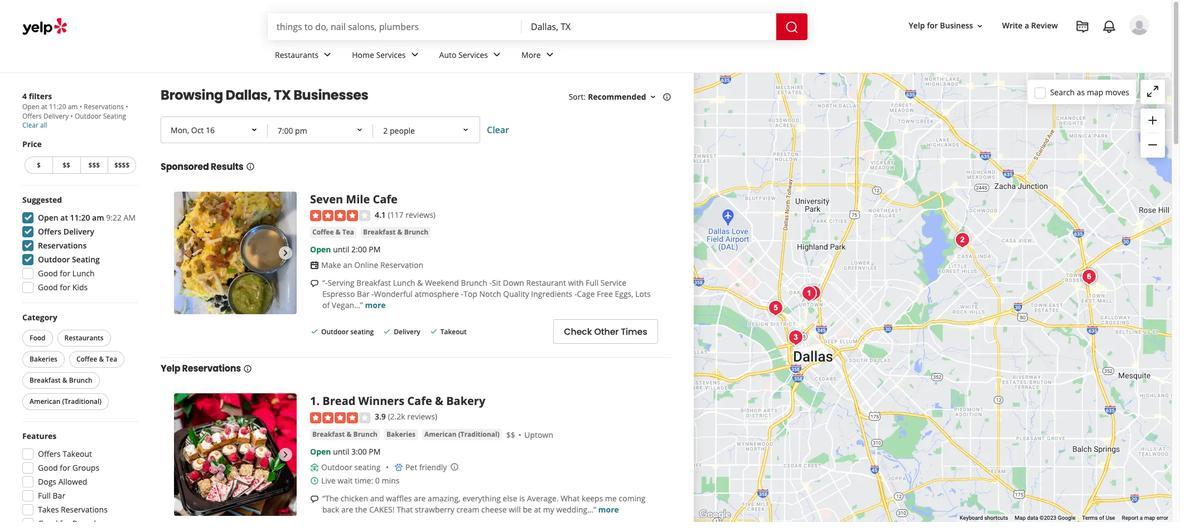Task type: vqa. For each thing, say whether or not it's contained in the screenshot.
seafood button for bottommost seafood link
no



Task type: locate. For each thing, give the bounding box(es) containing it.
16 outdoor seating v2 image
[[310, 463, 319, 472]]

for left business
[[927, 20, 938, 31]]

breakfast & brunch button up the open until 3:00 pm
[[310, 430, 380, 441]]

2 outdoor seating from the top
[[321, 462, 381, 473]]

coffee
[[312, 228, 334, 237], [76, 355, 97, 364]]

breakfast & brunch button down restaurants "button"
[[22, 373, 100, 389]]

1 horizontal spatial 24 chevron down v2 image
[[543, 48, 557, 62]]

takeout
[[441, 327, 467, 337], [63, 449, 92, 460]]

0 vertical spatial offers
[[22, 112, 42, 121]]

4.1 (117 reviews)
[[375, 210, 436, 220]]

home services link
[[343, 40, 430, 73]]

0 vertical spatial 11:20
[[49, 102, 66, 112]]

american up features
[[30, 397, 60, 407]]

american (traditional) button up features
[[22, 394, 109, 411]]

me
[[605, 494, 617, 504]]

offers takeout
[[38, 449, 92, 460]]

0 vertical spatial american (traditional) button
[[22, 394, 109, 411]]

0 horizontal spatial am
[[68, 102, 78, 112]]

vegan…"
[[332, 300, 363, 311]]

pm right 3:00 on the left of page
[[369, 447, 381, 457]]

reservations
[[84, 102, 124, 112], [38, 240, 87, 251], [182, 363, 241, 376], [61, 505, 108, 516]]

a for write
[[1025, 20, 1030, 31]]

more link
[[365, 300, 386, 311], [599, 505, 619, 515]]

brad k. image
[[1130, 15, 1150, 35]]

winners
[[359, 394, 405, 409]]

terms
[[1083, 516, 1098, 522]]

brunch
[[404, 228, 429, 237], [461, 278, 488, 289], [69, 376, 92, 386], [354, 430, 378, 440]]

0 horizontal spatial 16 info v2 image
[[246, 162, 255, 171]]

1 horizontal spatial full
[[586, 278, 599, 289]]

tea
[[342, 228, 354, 237], [106, 355, 117, 364]]

good down good for lunch
[[38, 282, 58, 293]]

11:20 down filters
[[49, 102, 66, 112]]

0 vertical spatial outdoor seating
[[321, 327, 374, 337]]

0 vertical spatial (traditional)
[[62, 397, 102, 407]]

16 info v2 image
[[243, 365, 252, 374]]

takeout down the atmosphere
[[441, 327, 467, 337]]

bakeries down food button
[[30, 355, 57, 364]]

0 vertical spatial seating
[[350, 327, 374, 337]]

0 vertical spatial slideshow element
[[174, 192, 297, 315]]

more for "-serving breakfast lunch & weekend brunch -sit down restaurant with full service espresso bar -wonderful atmosphere -top notch quality ingredients -cage free eggs, lots of vegan…"
[[365, 300, 386, 311]]

1 horizontal spatial cafe
[[407, 394, 432, 409]]

1 until from the top
[[333, 245, 349, 255]]

at right be
[[534, 505, 541, 515]]

pm
[[369, 245, 381, 255], [369, 447, 381, 457]]

restaurants inside "link"
[[275, 49, 319, 60]]

2 vertical spatial offers
[[38, 449, 61, 460]]

until up an
[[333, 245, 349, 255]]

american (traditional) down bakery
[[425, 430, 500, 440]]

Find text field
[[277, 21, 513, 33]]

2 24 chevron down v2 image from the left
[[408, 48, 422, 62]]

1 horizontal spatial bar
[[357, 289, 370, 300]]

am
[[68, 102, 78, 112], [92, 213, 104, 223]]

0 vertical spatial am
[[68, 102, 78, 112]]

american (traditional) inside american (traditional) link
[[425, 430, 500, 440]]

$$ left uptown
[[506, 430, 515, 441]]

open inside 'group'
[[38, 213, 58, 223]]

previous image
[[179, 449, 192, 462]]

24 chevron down v2 image inside restaurants "link"
[[321, 48, 334, 62]]

coffee down the 4.1 star rating image on the left of page
[[312, 228, 334, 237]]

keyboard shortcuts
[[960, 516, 1008, 522]]

1 pm from the top
[[369, 245, 381, 255]]

0 vertical spatial more
[[365, 300, 386, 311]]

24 chevron down v2 image for home services
[[408, 48, 422, 62]]

open down 4
[[22, 102, 39, 112]]

price
[[22, 139, 42, 150]]

brunch up top
[[461, 278, 488, 289]]

tea down restaurants "button"
[[106, 355, 117, 364]]

reservation
[[380, 260, 423, 271]]

services
[[376, 49, 406, 60], [459, 49, 488, 60]]

services inside home services link
[[376, 49, 406, 60]]

0 horizontal spatial coffee & tea
[[76, 355, 117, 364]]

seating
[[350, 327, 374, 337], [354, 462, 381, 473]]

1 services from the left
[[376, 49, 406, 60]]

24 chevron down v2 image left auto
[[408, 48, 422, 62]]

16 checkmark v2 image down the atmosphere
[[429, 327, 438, 336]]

espresso
[[322, 289, 355, 300]]

seating up good for lunch
[[72, 254, 100, 265]]

none field near
[[531, 21, 768, 33]]

brunch inside category group
[[69, 376, 92, 386]]

brunch down restaurants "button"
[[69, 376, 92, 386]]

group containing features
[[19, 431, 138, 523]]

0 horizontal spatial services
[[376, 49, 406, 60]]

delivery inside 4 filters open at 11:20 am • reservations • offers delivery • outdoor seating clear all
[[43, 112, 69, 121]]

bar up vegan…"
[[357, 289, 370, 300]]

None search field
[[268, 13, 810, 40]]

seating for pet friendly
[[354, 462, 381, 473]]

seating for delivery
[[350, 327, 374, 337]]

am
[[124, 213, 136, 223]]

11:20 inside 'group'
[[70, 213, 90, 223]]

browsing
[[161, 86, 223, 104]]

24 chevron down v2 image
[[321, 48, 334, 62], [408, 48, 422, 62]]

breakfast & brunch button for the topmost breakfast & brunch link
[[361, 227, 431, 238]]

11:20 up offers delivery
[[70, 213, 90, 223]]

takeout inside 'group'
[[63, 449, 92, 460]]

outdoor up good for lunch
[[38, 254, 70, 265]]

seven mile cafe image
[[1079, 266, 1101, 288], [1079, 266, 1101, 288]]

outdoor inside 4 filters open at 11:20 am • reservations • offers delivery • outdoor seating clear all
[[75, 112, 101, 121]]

0 horizontal spatial full
[[38, 491, 51, 502]]

auto services
[[439, 49, 488, 60]]

slideshow element for open until 3:00 pm
[[174, 394, 297, 517]]

yelp for business button
[[905, 16, 989, 36]]

notifications image
[[1103, 20, 1116, 33]]

seating inside 4 filters open at 11:20 am • reservations • offers delivery • outdoor seating clear all
[[103, 112, 126, 121]]

seven mile cafe image
[[174, 192, 297, 315]]

reservations inside 4 filters open at 11:20 am • reservations • offers delivery • outdoor seating clear all
[[84, 102, 124, 112]]

0 vertical spatial restaurants
[[275, 49, 319, 60]]

good for good for groups
[[38, 463, 58, 474]]

american (traditional) inside category group
[[30, 397, 102, 407]]

for for kids
[[60, 282, 70, 293]]

2 services from the left
[[459, 49, 488, 60]]

offers down 'suggested'
[[38, 227, 61, 237]]

1 good from the top
[[38, 268, 58, 279]]

slideshow element
[[174, 192, 297, 315], [174, 394, 297, 517]]

Near text field
[[531, 21, 768, 33]]

bar inside "-serving breakfast lunch & weekend brunch -sit down restaurant with full service espresso bar -wonderful atmosphere -top notch quality ingredients -cage free eggs, lots of vegan…"
[[357, 289, 370, 300]]

open up 16 reservation v2 image
[[310, 245, 331, 255]]

1 horizontal spatial am
[[92, 213, 104, 223]]

1 vertical spatial breakfast & brunch
[[30, 376, 92, 386]]

open down 'suggested'
[[38, 213, 58, 223]]

1 vertical spatial pm
[[369, 447, 381, 457]]

full bar
[[38, 491, 65, 502]]

4.1 star rating image
[[310, 211, 370, 222]]

clear inside 4 filters open at 11:20 am • reservations • offers delivery • outdoor seating clear all
[[22, 121, 38, 130]]

1 16 checkmark v2 image from the left
[[383, 327, 392, 336]]

until
[[333, 245, 349, 255], [333, 447, 349, 457]]

0 vertical spatial are
[[414, 494, 426, 504]]

coffee & tea down restaurants "button"
[[76, 355, 117, 364]]

american inside category group
[[30, 397, 60, 407]]

2 slideshow element from the top
[[174, 394, 297, 517]]

0 horizontal spatial 11:20
[[49, 102, 66, 112]]

(traditional) up offers takeout
[[62, 397, 102, 407]]

0 vertical spatial tea
[[342, 228, 354, 237]]

bakeries button down food button
[[22, 351, 65, 368]]

$$$
[[88, 161, 100, 170]]

2 good from the top
[[38, 282, 58, 293]]

open until 2:00 pm
[[310, 245, 381, 255]]

seven
[[310, 192, 343, 207]]

16 checkmark v2 image for takeout
[[429, 327, 438, 336]]

0 vertical spatial at
[[41, 102, 47, 112]]

services inside auto services link
[[459, 49, 488, 60]]

map right as
[[1087, 87, 1104, 97]]

0 horizontal spatial restaurants
[[64, 334, 104, 343]]

open inside 4 filters open at 11:20 am • reservations • offers delivery • outdoor seating clear all
[[22, 102, 39, 112]]

groups
[[72, 463, 99, 474]]

yelp for yelp for business
[[909, 20, 925, 31]]

0 horizontal spatial at
[[41, 102, 47, 112]]

1 outdoor seating from the top
[[321, 327, 374, 337]]

2 pm from the top
[[369, 447, 381, 457]]

Cover field
[[375, 119, 478, 143]]

full inside "-serving breakfast lunch & weekend brunch -sit down restaurant with full service espresso bar -wonderful atmosphere -top notch quality ingredients -cage free eggs, lots of vegan…"
[[586, 278, 599, 289]]

outdoor
[[75, 112, 101, 121], [38, 254, 70, 265], [321, 327, 349, 337], [321, 462, 352, 473]]

restaurants inside "button"
[[64, 334, 104, 343]]

breakfast down food button
[[30, 376, 61, 386]]

coffee & tea button
[[310, 227, 357, 238], [69, 351, 125, 368]]

breakfast & brunch button
[[361, 227, 431, 238], [22, 373, 100, 389], [310, 430, 380, 441]]

1 slideshow element from the top
[[174, 192, 297, 315]]

write
[[1003, 20, 1023, 31]]

restaurants up tx
[[275, 49, 319, 60]]

tea up open until 2:00 pm
[[342, 228, 354, 237]]

cafe up 4.1
[[373, 192, 398, 207]]

16 checkmark v2 image down wonderful
[[383, 327, 392, 336]]

bread winners cafe & bakery link
[[323, 394, 486, 409]]

clear
[[22, 121, 38, 130], [487, 124, 509, 136]]

1 horizontal spatial american (traditional) button
[[422, 430, 502, 441]]

24 chevron down v2 image left home
[[321, 48, 334, 62]]

breakfast inside category group
[[30, 376, 61, 386]]

bakeries button down (2.2k
[[384, 430, 418, 441]]

0 vertical spatial bar
[[357, 289, 370, 300]]

1 vertical spatial coffee & tea button
[[69, 351, 125, 368]]

american (traditional)
[[30, 397, 102, 407], [425, 430, 500, 440]]

seating down vegan…"
[[350, 327, 374, 337]]

2 vertical spatial group
[[19, 431, 138, 523]]

0 vertical spatial yelp
[[909, 20, 925, 31]]

breakfast & brunch down the (117
[[363, 228, 429, 237]]

live
[[321, 476, 336, 486]]

seating up time: at the bottom of the page
[[354, 462, 381, 473]]

bread winners cafe & bakery image
[[174, 394, 297, 517]]

coffee & tea button down the 4.1 star rating image on the left of page
[[310, 227, 357, 238]]

american up friendly
[[425, 430, 457, 440]]

0 vertical spatial delivery
[[43, 112, 69, 121]]

1 horizontal spatial tea
[[342, 228, 354, 237]]

1 horizontal spatial coffee & tea button
[[310, 227, 357, 238]]

more link down wonderful
[[365, 300, 386, 311]]

down
[[503, 278, 524, 289]]

more link down me at bottom
[[599, 505, 619, 515]]

dallas,
[[226, 86, 271, 104]]

services right home
[[376, 49, 406, 60]]

2 16 checkmark v2 image from the left
[[429, 327, 438, 336]]

bakery
[[446, 394, 486, 409]]

coffee & tea down the 4.1 star rating image on the left of page
[[312, 228, 354, 237]]

2 until from the top
[[333, 447, 349, 457]]

1 horizontal spatial bakeries
[[387, 430, 416, 440]]

dogs allowed
[[38, 477, 87, 488]]

group
[[1141, 109, 1166, 158], [19, 195, 138, 297], [19, 431, 138, 523]]

16 chevron down v2 image
[[976, 22, 985, 31]]

lunch inside "-serving breakfast lunch & weekend brunch -sit down restaurant with full service espresso bar -wonderful atmosphere -top notch quality ingredients -cage free eggs, lots of vegan…"
[[393, 278, 415, 289]]

delivery down "open at 11:20 am 9:22 am" at the top of the page
[[63, 227, 94, 237]]

1 vertical spatial coffee & tea
[[76, 355, 117, 364]]

1 horizontal spatial services
[[459, 49, 488, 60]]

0 horizontal spatial clear
[[22, 121, 38, 130]]

online
[[354, 260, 378, 271]]

0 horizontal spatial map
[[1087, 87, 1104, 97]]

16 info v2 image right 16 chevron down v2 image
[[663, 93, 671, 101]]

(traditional) down bakery
[[458, 430, 500, 440]]

lunch
[[72, 268, 95, 279], [393, 278, 415, 289]]

search image
[[786, 20, 799, 34]]

open for open until 2:00 pm
[[310, 245, 331, 255]]

more down wonderful
[[365, 300, 386, 311]]

make
[[321, 260, 341, 271]]

24 chevron down v2 image inside home services link
[[408, 48, 422, 62]]

reviews) right the (117
[[406, 210, 436, 220]]

24 chevron down v2 image
[[490, 48, 504, 62], [543, 48, 557, 62]]

1 vertical spatial seating
[[354, 462, 381, 473]]

Time field
[[269, 119, 372, 143]]

for inside "button"
[[927, 20, 938, 31]]

(2.2k
[[388, 412, 405, 423]]

that
[[397, 505, 413, 515]]

2 vertical spatial breakfast & brunch
[[312, 430, 378, 440]]

an
[[343, 260, 352, 271]]

(traditional) for the left "american (traditional)" button
[[62, 397, 102, 407]]

3.9 star rating image
[[310, 413, 370, 424]]

16 speech v2 image
[[310, 280, 319, 289]]

businesses
[[294, 86, 369, 104]]

24 chevron down v2 image right more
[[543, 48, 557, 62]]

offers down 4
[[22, 112, 42, 121]]

kids
[[72, 282, 88, 293]]

keyboard
[[960, 516, 983, 522]]

bakeries inside category group
[[30, 355, 57, 364]]

24 chevron down v2 image inside auto services link
[[490, 48, 504, 62]]

0 horizontal spatial coffee
[[76, 355, 97, 364]]

tea inside coffee & tea link
[[342, 228, 354, 237]]

0 horizontal spatial lunch
[[72, 268, 95, 279]]

takeout up groups in the bottom of the page
[[63, 449, 92, 460]]

breakfast & brunch button inside category group
[[22, 373, 100, 389]]

are down chicken
[[341, 505, 353, 515]]

open up 16 outdoor seating v2 icon
[[310, 447, 331, 457]]

offers down features
[[38, 449, 61, 460]]

coffee down restaurants "button"
[[76, 355, 97, 364]]

ellen's image
[[785, 327, 807, 349]]

info icon image
[[450, 463, 459, 472], [450, 463, 459, 472]]

offers inside 4 filters open at 11:20 am • reservations • offers delivery • outdoor seating clear all
[[22, 112, 42, 121]]

1 horizontal spatial (traditional)
[[458, 430, 500, 440]]

previous image
[[179, 247, 192, 260]]

breakfast & brunch link up the open until 3:00 pm
[[310, 430, 380, 441]]

None field
[[277, 21, 513, 33], [531, 21, 768, 33]]

delivery down wonderful
[[394, 327, 420, 337]]

lunch up the kids
[[72, 268, 95, 279]]

for down offers takeout
[[60, 463, 70, 474]]

"the chicken and waffles are amazing, everything else is average. what keeps me coming back are the cakes! that strawberry cream cheese will be at my wedding…"
[[322, 494, 646, 515]]

1 vertical spatial are
[[341, 505, 353, 515]]

1 horizontal spatial takeout
[[441, 327, 467, 337]]

16 chevron down v2 image
[[649, 93, 658, 101]]

- down with
[[575, 289, 577, 300]]

cafe
[[373, 192, 398, 207], [407, 394, 432, 409]]

$$$$ button
[[108, 157, 136, 174]]

yelp inside "button"
[[909, 20, 925, 31]]

0 vertical spatial breakfast & brunch button
[[361, 227, 431, 238]]

1 vertical spatial good
[[38, 282, 58, 293]]

1 horizontal spatial lunch
[[393, 278, 415, 289]]

2 vertical spatial breakfast & brunch button
[[310, 430, 380, 441]]

bar down dogs allowed
[[53, 491, 65, 502]]

.
[[317, 394, 320, 409]]

until left 3:00 on the left of page
[[333, 447, 349, 457]]

24 chevron down v2 image right "auto services"
[[490, 48, 504, 62]]

0 vertical spatial bakeries button
[[22, 351, 65, 368]]

2 horizontal spatial at
[[534, 505, 541, 515]]

0 vertical spatial american (traditional)
[[30, 397, 102, 407]]

lunch up wonderful
[[393, 278, 415, 289]]

3 good from the top
[[38, 463, 58, 474]]

bakeries down (2.2k
[[387, 430, 416, 440]]

auto services link
[[430, 40, 513, 73]]

2 24 chevron down v2 image from the left
[[543, 48, 557, 62]]

©2023
[[1040, 516, 1057, 522]]

0 horizontal spatial 24 chevron down v2 image
[[321, 48, 334, 62]]

map region
[[576, 0, 1181, 523]]

the original pancake house image
[[803, 282, 825, 305]]

category
[[22, 312, 57, 323]]

for down good for lunch
[[60, 282, 70, 293]]

1 horizontal spatial 11:20
[[70, 213, 90, 223]]

outdoor right 16 checkmark v2 icon
[[321, 327, 349, 337]]

0 horizontal spatial american
[[30, 397, 60, 407]]

1 vertical spatial a
[[1140, 516, 1143, 522]]

services right auto
[[459, 49, 488, 60]]

$$ inside button
[[63, 161, 70, 170]]

home services
[[352, 49, 406, 60]]

2 none field from the left
[[531, 21, 768, 33]]

more
[[522, 49, 541, 60]]

1 vertical spatial yelp
[[161, 363, 180, 376]]

1 vertical spatial more
[[599, 505, 619, 515]]

cage
[[577, 289, 595, 300]]

1 none field from the left
[[277, 21, 513, 33]]

1 vertical spatial map
[[1145, 516, 1156, 522]]

1 24 chevron down v2 image from the left
[[321, 48, 334, 62]]

a right report at bottom right
[[1140, 516, 1143, 522]]

1 vertical spatial delivery
[[63, 227, 94, 237]]

full down dogs
[[38, 491, 51, 502]]

breakfast
[[363, 228, 396, 237], [357, 278, 391, 289], [30, 376, 61, 386], [312, 430, 345, 440]]

american (traditional) button down bakery
[[422, 430, 502, 441]]

services for auto services
[[459, 49, 488, 60]]

(traditional) for bottommost "american (traditional)" button
[[458, 430, 500, 440]]

restaurant
[[526, 278, 566, 289]]

1 vertical spatial more link
[[599, 505, 619, 515]]

coffee & tea button down restaurants "button"
[[69, 351, 125, 368]]

good up dogs
[[38, 463, 58, 474]]

restaurants right the food
[[64, 334, 104, 343]]

good for good for lunch
[[38, 268, 58, 279]]

of left use
[[1100, 516, 1105, 522]]

0
[[375, 476, 380, 486]]

sponsored
[[161, 161, 209, 174]]

24 chevron down v2 image for restaurants
[[321, 48, 334, 62]]

(traditional)
[[62, 397, 102, 407], [458, 430, 500, 440]]

pm for open until 2:00 pm
[[369, 245, 381, 255]]

recommended
[[588, 92, 646, 102]]

2 horizontal spatial •
[[126, 102, 128, 112]]

Select a date text field
[[162, 118, 268, 142]]

(traditional) inside category group
[[62, 397, 102, 407]]

0 vertical spatial bakeries
[[30, 355, 57, 364]]

american (traditional) button
[[22, 394, 109, 411], [422, 430, 502, 441]]

google image
[[697, 508, 733, 523]]

breakfast down make an online reservation
[[357, 278, 391, 289]]

reviews)
[[406, 210, 436, 220], [407, 412, 437, 423]]

next image
[[279, 247, 292, 260]]

outdoor seating down vegan…"
[[321, 327, 374, 337]]

1 vertical spatial until
[[333, 447, 349, 457]]

full
[[586, 278, 599, 289], [38, 491, 51, 502]]

1 vertical spatial (traditional)
[[458, 430, 500, 440]]

0 vertical spatial of
[[322, 300, 330, 311]]

more for "the chicken and waffles are amazing, everything else is average. what keeps me coming back are the cakes! that strawberry cream cheese will be at my wedding…"
[[599, 505, 619, 515]]

seating up $$$$ button
[[103, 112, 126, 121]]

0 horizontal spatial american (traditional)
[[30, 397, 102, 407]]

of down espresso
[[322, 300, 330, 311]]

1 vertical spatial am
[[92, 213, 104, 223]]

outdoor seating for pet friendly
[[321, 462, 381, 473]]

0 vertical spatial good
[[38, 268, 58, 279]]

1 24 chevron down v2 image from the left
[[490, 48, 504, 62]]

0 vertical spatial coffee & tea button
[[310, 227, 357, 238]]

1 vertical spatial takeout
[[63, 449, 92, 460]]

outdoor up price group
[[75, 112, 101, 121]]

1 vertical spatial cafe
[[407, 394, 432, 409]]

tea inside category group
[[106, 355, 117, 364]]

american for bottommost "american (traditional)" button
[[425, 430, 457, 440]]

a right write
[[1025, 20, 1030, 31]]

1 horizontal spatial yelp
[[909, 20, 925, 31]]

1 vertical spatial bakeries button
[[384, 430, 418, 441]]

1 horizontal spatial 16 checkmark v2 image
[[429, 327, 438, 336]]

at up offers delivery
[[60, 213, 68, 223]]

at down filters
[[41, 102, 47, 112]]

breakfast down 3.9 star rating image in the left bottom of the page
[[312, 430, 345, 440]]

american (traditional) up features
[[30, 397, 102, 407]]

am inside 4 filters open at 11:20 am • reservations • offers delivery • outdoor seating clear all
[[68, 102, 78, 112]]

none field "find"
[[277, 21, 513, 33]]

16 checkmark v2 image
[[383, 327, 392, 336], [429, 327, 438, 336]]

for for business
[[927, 20, 938, 31]]

0 vertical spatial until
[[333, 245, 349, 255]]

24 chevron down v2 image inside more link
[[543, 48, 557, 62]]

1 horizontal spatial of
[[1100, 516, 1105, 522]]

1 horizontal spatial 16 info v2 image
[[663, 93, 671, 101]]

delivery down filters
[[43, 112, 69, 121]]

1 horizontal spatial a
[[1140, 516, 1143, 522]]

coffee inside coffee & tea link
[[312, 228, 334, 237]]

1 vertical spatial american (traditional)
[[425, 430, 500, 440]]

reviews) down bread winners cafe & bakery link
[[407, 412, 437, 423]]

$$ left $$$ button
[[63, 161, 70, 170]]

1 horizontal spatial are
[[414, 494, 426, 504]]

dogs
[[38, 477, 56, 488]]

top
[[464, 289, 478, 300]]

breakfast & brunch link down the (117
[[361, 227, 431, 238]]

1 vertical spatial breakfast & brunch button
[[22, 373, 100, 389]]

pm right 2:00
[[369, 245, 381, 255]]

1 vertical spatial slideshow element
[[174, 394, 297, 517]]

0 vertical spatial map
[[1087, 87, 1104, 97]]

times
[[621, 326, 648, 339]]

map
[[1015, 516, 1026, 522]]

breakfast & brunch button for breakfast & brunch link to the bottom
[[310, 430, 380, 441]]

16 info v2 image
[[663, 93, 671, 101], [246, 162, 255, 171]]

more link for "-serving breakfast lunch & weekend brunch -sit down restaurant with full service espresso bar -wonderful atmosphere -top notch quality ingredients -cage free eggs, lots of vegan…"
[[365, 300, 386, 311]]

0 horizontal spatial more
[[365, 300, 386, 311]]

more link
[[513, 40, 566, 73]]

0 vertical spatial a
[[1025, 20, 1030, 31]]



Task type: describe. For each thing, give the bounding box(es) containing it.
2:00
[[351, 245, 367, 255]]

- up notch
[[490, 278, 492, 289]]

service
[[601, 278, 627, 289]]

offers delivery
[[38, 227, 94, 237]]

wedding…"
[[557, 505, 597, 515]]

restaurants for restaurants "link"
[[275, 49, 319, 60]]

mile
[[346, 192, 370, 207]]

breakfast inside "-serving breakfast lunch & weekend brunch -sit down restaurant with full service espresso bar -wonderful atmosphere -top notch quality ingredients -cage free eggs, lots of vegan…"
[[357, 278, 391, 289]]

1 horizontal spatial coffee & tea
[[312, 228, 354, 237]]

american (traditional) for the left "american (traditional)" button
[[30, 397, 102, 407]]

reviews) for 4.1 (117 reviews)
[[406, 210, 436, 220]]

ascension coffee - design district image
[[765, 297, 787, 320]]

group containing suggested
[[19, 195, 138, 297]]

make an online reservation
[[321, 260, 423, 271]]

suggested
[[22, 195, 62, 205]]

next image
[[279, 449, 292, 462]]

check other times link
[[554, 320, 658, 344]]

0 horizontal spatial are
[[341, 505, 353, 515]]

offers for offers takeout
[[38, 449, 61, 460]]

write a review link
[[998, 16, 1063, 36]]

at inside '"the chicken and waffles are amazing, everything else is average. what keeps me coming back are the cakes! that strawberry cream cheese will be at my wedding…"'
[[534, 505, 541, 515]]

is
[[520, 494, 525, 504]]

outdoor seating for delivery
[[321, 327, 374, 337]]

16 reservation v2 image
[[310, 261, 319, 270]]

11:20 inside 4 filters open at 11:20 am • reservations • offers delivery • outdoor seating clear all
[[49, 102, 66, 112]]

16 clock v2 image
[[310, 477, 319, 486]]

map data ©2023 google
[[1015, 516, 1076, 522]]

coffee inside category group
[[76, 355, 97, 364]]

reviews) for 3.9 (2.2k reviews)
[[407, 412, 437, 423]]

services for home services
[[376, 49, 406, 60]]

$$$$
[[114, 161, 130, 170]]

american (traditional) for bottommost "american (traditional)" button
[[425, 430, 500, 440]]

0 horizontal spatial bakeries button
[[22, 351, 65, 368]]

at inside 4 filters open at 11:20 am • reservations • offers delivery • outdoor seating clear all
[[41, 102, 47, 112]]

4.1
[[375, 210, 386, 220]]

1 vertical spatial 16 info v2 image
[[246, 162, 255, 171]]

sort:
[[569, 92, 586, 102]]

9:22
[[106, 213, 122, 223]]

yelp for yelp reservations
[[161, 363, 180, 376]]

sit
[[492, 278, 501, 289]]

more link for "the chicken and waffles are amazing, everything else is average. what keeps me coming back are the cakes! that strawberry cream cheese will be at my wedding…"
[[599, 505, 619, 515]]

24 chevron down v2 image for more
[[543, 48, 557, 62]]

& inside "-serving breakfast lunch & weekend brunch -sit down restaurant with full service espresso bar -wonderful atmosphere -top notch quality ingredients -cage free eggs, lots of vegan…"
[[417, 278, 423, 289]]

coffee & tea inside category group
[[76, 355, 117, 364]]

restaurants link
[[266, 40, 343, 73]]

user actions element
[[900, 14, 1166, 83]]

all
[[40, 121, 47, 130]]

terms of use
[[1083, 516, 1116, 522]]

for for groups
[[60, 463, 70, 474]]

good for lunch
[[38, 268, 95, 279]]

0 horizontal spatial •
[[70, 112, 73, 121]]

bread winners cafe & bakery image
[[799, 283, 821, 305]]

clear button
[[487, 124, 509, 136]]

1 vertical spatial of
[[1100, 516, 1105, 522]]

my
[[543, 505, 555, 515]]

open for open until 3:00 pm
[[310, 447, 331, 457]]

0 vertical spatial group
[[1141, 109, 1166, 158]]

notch
[[480, 289, 501, 300]]

shortcuts
[[985, 516, 1008, 522]]

until for until 2:00 pm
[[333, 245, 349, 255]]

chicken
[[341, 494, 368, 504]]

0 vertical spatial breakfast & brunch link
[[361, 227, 431, 238]]

zoom in image
[[1147, 114, 1160, 127]]

live wait time: 0 mins
[[321, 476, 400, 486]]

american for the left "american (traditional)" button
[[30, 397, 60, 407]]

keeps
[[582, 494, 603, 504]]

projects image
[[1076, 20, 1090, 33]]

error
[[1157, 516, 1169, 522]]

16 checkmark v2 image for delivery
[[383, 327, 392, 336]]

1 horizontal spatial bakeries button
[[384, 430, 418, 441]]

ingredients
[[531, 289, 573, 300]]

1 horizontal spatial •
[[80, 102, 82, 112]]

cream
[[457, 505, 480, 515]]

delivery inside 'group'
[[63, 227, 94, 237]]

ascension coffee - white rock image
[[952, 229, 974, 252]]

lots
[[636, 289, 651, 300]]

24 chevron down v2 image for auto services
[[490, 48, 504, 62]]

time:
[[355, 476, 373, 486]]

else
[[503, 494, 517, 504]]

serving
[[328, 278, 355, 289]]

home
[[352, 49, 374, 60]]

other
[[594, 326, 619, 339]]

filters
[[29, 91, 52, 102]]

allowed
[[58, 477, 87, 488]]

keyboard shortcuts button
[[960, 515, 1008, 523]]

offers for offers delivery
[[38, 227, 61, 237]]

map for error
[[1145, 516, 1156, 522]]

16 checkmark v2 image
[[310, 327, 319, 336]]

category group
[[20, 312, 138, 413]]

takes
[[38, 505, 59, 516]]

open for open at 11:20 am 9:22 am
[[38, 213, 58, 223]]

1 vertical spatial full
[[38, 491, 51, 502]]

open at 11:20 am 9:22 am
[[38, 213, 136, 223]]

cheese
[[482, 505, 507, 515]]

0 horizontal spatial coffee & tea button
[[69, 351, 125, 368]]

1 vertical spatial american (traditional) button
[[422, 430, 502, 441]]

seating inside 'group'
[[72, 254, 100, 265]]

the
[[355, 505, 367, 515]]

a for report
[[1140, 516, 1143, 522]]

16 speech v2 image
[[310, 495, 319, 504]]

tx
[[274, 86, 291, 104]]

brunch up 3:00 on the left of page
[[354, 430, 378, 440]]

$
[[37, 161, 41, 170]]

outdoor seating
[[38, 254, 100, 265]]

breakfast down 4.1
[[363, 228, 396, 237]]

of inside "-serving breakfast lunch & weekend brunch -sit down restaurant with full service espresso bar -wonderful atmosphere -top notch quality ingredients -cage free eggs, lots of vegan…"
[[322, 300, 330, 311]]

brunch inside "-serving breakfast lunch & weekend brunch -sit down restaurant with full service espresso bar -wonderful atmosphere -top notch quality ingredients -cage free eggs, lots of vegan…"
[[461, 278, 488, 289]]

brunch down 4.1 (117 reviews)
[[404, 228, 429, 237]]

map for moves
[[1087, 87, 1104, 97]]

uptown
[[525, 430, 553, 441]]

1 horizontal spatial clear
[[487, 124, 509, 136]]

$ button
[[25, 157, 52, 174]]

& inside coffee & tea link
[[336, 228, 341, 237]]

write a review
[[1003, 20, 1058, 31]]

0 vertical spatial cafe
[[373, 192, 398, 207]]

zoom out image
[[1147, 138, 1160, 152]]

expand map image
[[1147, 85, 1160, 98]]

outdoor inside 'group'
[[38, 254, 70, 265]]

report
[[1122, 516, 1139, 522]]

seven mile cafe
[[310, 192, 398, 207]]

yelp reservations
[[161, 363, 241, 376]]

business categories element
[[266, 40, 1150, 73]]

0 vertical spatial breakfast & brunch
[[363, 228, 429, 237]]

with
[[568, 278, 584, 289]]

back
[[322, 505, 339, 515]]

eggs,
[[615, 289, 634, 300]]

clear all link
[[22, 121, 47, 130]]

outdoor up live
[[321, 462, 352, 473]]

- down make an online reservation
[[372, 289, 374, 300]]

1 . bread winners cafe & bakery
[[310, 394, 486, 409]]

breakfast & brunch inside category group
[[30, 376, 92, 386]]

browsing dallas, tx businesses
[[161, 86, 369, 104]]

for for lunch
[[60, 268, 70, 279]]

1 horizontal spatial $$
[[506, 430, 515, 441]]

(117
[[388, 210, 404, 220]]

slideshow element for open until 2:00 pm
[[174, 192, 297, 315]]

4 filters open at 11:20 am • reservations • offers delivery • outdoor seating clear all
[[22, 91, 128, 130]]

bakeries inside bakeries link
[[387, 430, 416, 440]]

friendly
[[419, 462, 447, 473]]

3:00
[[351, 447, 367, 457]]

bread
[[323, 394, 356, 409]]

restaurants button
[[57, 330, 111, 347]]

free
[[597, 289, 613, 300]]

at inside 'group'
[[60, 213, 68, 223]]

pm for open until 3:00 pm
[[369, 447, 381, 457]]

results
[[211, 161, 244, 174]]

price group
[[22, 139, 138, 176]]

review
[[1032, 20, 1058, 31]]

yelp for business
[[909, 20, 974, 31]]

restaurants for restaurants "button"
[[64, 334, 104, 343]]

- right the atmosphere
[[461, 289, 464, 300]]

search
[[1051, 87, 1075, 97]]

data
[[1028, 516, 1039, 522]]

$$ button
[[52, 157, 80, 174]]

check other times
[[564, 326, 648, 339]]

sponsored results
[[161, 161, 244, 174]]

until for until 3:00 pm
[[333, 447, 349, 457]]

16 pet friendly v2 image
[[394, 463, 403, 472]]

lunch inside 'group'
[[72, 268, 95, 279]]

1 vertical spatial breakfast & brunch link
[[310, 430, 380, 441]]

bakeries link
[[384, 430, 418, 441]]

0 vertical spatial takeout
[[441, 327, 467, 337]]

cakes!
[[369, 505, 395, 515]]

bar inside 'group'
[[53, 491, 65, 502]]

wait
[[338, 476, 353, 486]]

good for good for kids
[[38, 282, 58, 293]]

0 horizontal spatial american (traditional) button
[[22, 394, 109, 411]]

american (traditional) link
[[422, 430, 502, 441]]

2 vertical spatial delivery
[[394, 327, 420, 337]]

am inside 'group'
[[92, 213, 104, 223]]

quality
[[503, 289, 529, 300]]

amazing,
[[428, 494, 461, 504]]

auto
[[439, 49, 457, 60]]



